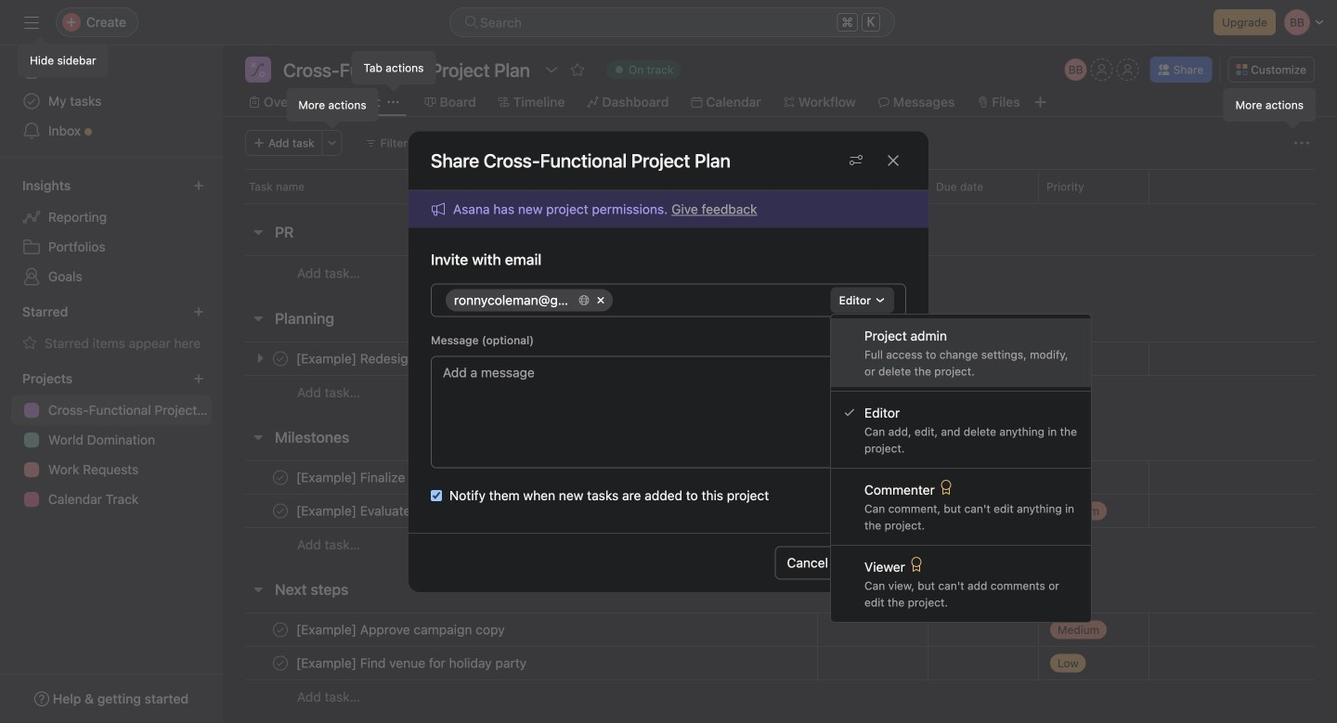 Task type: locate. For each thing, give the bounding box(es) containing it.
mark complete checkbox inside [example] evaluate new email marketing platform cell
[[269, 500, 292, 522]]

mark complete image inside [example] evaluate new email marketing platform cell
[[269, 500, 292, 522]]

3 mark complete checkbox from the top
[[269, 619, 292, 641]]

mark complete image for task name text field inside [example] evaluate new email marketing platform cell
[[269, 500, 292, 522]]

1 mark complete checkbox from the top
[[269, 467, 292, 489]]

mark complete image inside [example] finalize budget "cell"
[[269, 467, 292, 489]]

manage project members image
[[1065, 59, 1087, 81]]

0 vertical spatial collapse task list for this group image
[[251, 311, 266, 326]]

0 vertical spatial collapse task list for this group image
[[251, 225, 266, 240]]

task name text field for header next steps tree grid
[[293, 621, 511, 640]]

task name text field inside [example] finalize budget "cell"
[[293, 469, 457, 487]]

Mark complete checkbox
[[269, 467, 292, 489], [269, 500, 292, 522], [269, 619, 292, 641]]

2 task name text field from the top
[[293, 502, 597, 521]]

Task name text field
[[293, 654, 532, 673]]

2 vertical spatial task name text field
[[293, 621, 511, 640]]

option
[[831, 319, 1091, 387]]

cell
[[446, 289, 613, 311]]

1 vertical spatial mark complete checkbox
[[269, 500, 292, 522]]

2 vertical spatial mark complete image
[[269, 653, 292, 675]]

header next steps tree grid
[[223, 613, 1338, 714]]

None checkbox
[[431, 490, 442, 501]]

3 task name text field from the top
[[293, 621, 511, 640]]

add to starred image
[[570, 62, 585, 77]]

task name text field inside [example] approve campaign copy cell
[[293, 621, 511, 640]]

0 vertical spatial task name text field
[[293, 469, 457, 487]]

mark complete image inside [example] find venue for holiday party cell
[[269, 653, 292, 675]]

1 collapse task list for this group image from the top
[[251, 311, 266, 326]]

mark complete image
[[269, 467, 292, 489], [269, 500, 292, 522], [269, 653, 292, 675]]

1 mark complete image from the top
[[269, 467, 292, 489]]

row
[[223, 169, 1338, 203], [245, 202, 1315, 204], [223, 255, 1338, 291], [443, 284, 831, 316], [223, 375, 1338, 410], [223, 461, 1338, 495], [223, 494, 1338, 529], [223, 528, 1338, 562], [223, 613, 1338, 647], [223, 646, 1338, 681], [223, 680, 1338, 714]]

dialog
[[409, 131, 929, 592]]

2 mark complete image from the top
[[269, 500, 292, 522]]

hide sidebar image
[[24, 15, 39, 30]]

banner
[[431, 199, 757, 219]]

1 task name text field from the top
[[293, 469, 457, 487]]

mark complete checkbox inside [example] approve campaign copy cell
[[269, 619, 292, 641]]

1 vertical spatial collapse task list for this group image
[[251, 582, 266, 597]]

project permissions image
[[849, 153, 864, 168]]

2 vertical spatial mark complete checkbox
[[269, 619, 292, 641]]

1 vertical spatial task name text field
[[293, 502, 597, 521]]

2 collapse task list for this group image from the top
[[251, 582, 266, 597]]

0 vertical spatial mark complete image
[[269, 467, 292, 489]]

mark complete checkbox inside [example] finalize budget "cell"
[[269, 467, 292, 489]]

mark complete image
[[269, 619, 292, 641]]

insights element
[[0, 169, 223, 295]]

tooltip
[[19, 39, 107, 76], [353, 52, 435, 89], [287, 89, 378, 126], [1225, 89, 1315, 126]]

[example] finalize budget cell
[[223, 461, 817, 495]]

Mark complete checkbox
[[269, 653, 292, 675]]

2 mark complete checkbox from the top
[[269, 500, 292, 522]]

Task name text field
[[293, 469, 457, 487], [293, 502, 597, 521], [293, 621, 511, 640]]

mark complete checkbox for task name text field inside [example] approve campaign copy cell
[[269, 619, 292, 641]]

line_and_symbols image
[[251, 62, 266, 77]]

collapse task list for this group image
[[251, 225, 266, 240], [251, 582, 266, 597]]

2 collapse task list for this group image from the top
[[251, 430, 266, 445]]

collapse task list for this group image
[[251, 311, 266, 326], [251, 430, 266, 445]]

1 vertical spatial collapse task list for this group image
[[251, 430, 266, 445]]

0 vertical spatial mark complete checkbox
[[269, 467, 292, 489]]

global element
[[0, 46, 223, 157]]

None text field
[[279, 57, 535, 83]]

1 vertical spatial mark complete image
[[269, 500, 292, 522]]

3 mark complete image from the top
[[269, 653, 292, 675]]



Task type: describe. For each thing, give the bounding box(es) containing it.
task name text field inside [example] evaluate new email marketing platform cell
[[293, 502, 597, 521]]

task name text field for header milestones tree grid
[[293, 469, 457, 487]]

projects element
[[0, 362, 223, 518]]

mark complete image for task name text field within [example] finalize budget "cell"
[[269, 467, 292, 489]]

close this dialog image
[[886, 153, 901, 168]]

[example] evaluate new email marketing platform cell
[[223, 494, 817, 529]]

mark complete image for task name text box
[[269, 653, 292, 675]]

collapse task list for this group image for header milestones tree grid
[[251, 430, 266, 445]]

header milestones tree grid
[[223, 461, 1338, 562]]

1 collapse task list for this group image from the top
[[251, 225, 266, 240]]

Add a message text field
[[431, 356, 907, 468]]

[example] approve campaign copy cell
[[223, 613, 817, 647]]

mark complete checkbox for task name text field inside [example] evaluate new email marketing platform cell
[[269, 500, 292, 522]]

starred element
[[0, 295, 223, 362]]

header planning tree grid
[[223, 342, 1338, 410]]

mark complete checkbox for task name text field within [example] finalize budget "cell"
[[269, 467, 292, 489]]

collapse task list for this group image for header planning tree grid
[[251, 311, 266, 326]]

[example] find venue for holiday party cell
[[223, 646, 817, 681]]



Task type: vqa. For each thing, say whether or not it's contained in the screenshot.
first Mark complete option from the top of the Header Milestones tree grid
yes



